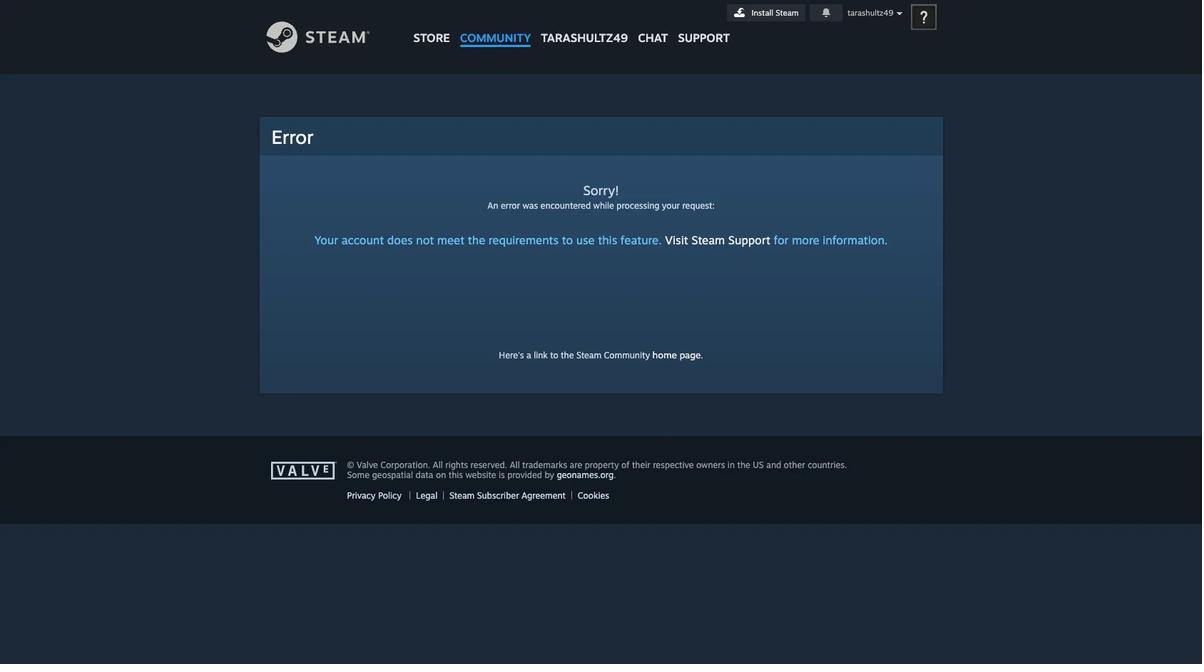 Task type: locate. For each thing, give the bounding box(es) containing it.
steam subscriber agreement link
[[449, 491, 566, 502]]

all left rights
[[433, 460, 443, 471]]

1 horizontal spatial the
[[561, 350, 574, 361]]

0 vertical spatial the
[[468, 233, 485, 248]]

more
[[792, 233, 820, 248]]

store link
[[408, 0, 455, 52]]

0 horizontal spatial |
[[409, 491, 411, 502]]

.
[[701, 350, 703, 361], [614, 470, 616, 481]]

to right link
[[550, 350, 558, 361]]

0 horizontal spatial to
[[550, 350, 558, 361]]

the
[[468, 233, 485, 248], [561, 350, 574, 361], [737, 460, 750, 471]]

. right home
[[701, 350, 703, 361]]

was
[[523, 200, 538, 211]]

1 horizontal spatial this
[[598, 233, 617, 248]]

1 horizontal spatial |
[[442, 491, 445, 502]]

valve logo image
[[271, 462, 339, 481]]

privacy
[[347, 491, 376, 502]]

a
[[527, 350, 531, 361]]

the right link
[[561, 350, 574, 361]]

0 horizontal spatial this
[[449, 470, 463, 481]]

valve
[[357, 460, 378, 471]]

1 horizontal spatial all
[[510, 460, 520, 471]]

© valve corporation. all rights reserved. all trademarks are property of their respective owners in the us and other countries. some geospatial data on this website is provided by geonames.org .
[[347, 460, 847, 481]]

processing
[[617, 200, 660, 211]]

0 vertical spatial tarashultz49
[[848, 8, 894, 18]]

their
[[632, 460, 651, 471]]

|
[[409, 491, 411, 502], [442, 491, 445, 502], [571, 491, 573, 502]]

0 horizontal spatial .
[[614, 470, 616, 481]]

data
[[416, 470, 433, 481]]

1 | from the left
[[409, 491, 411, 502]]

. left the of
[[614, 470, 616, 481]]

some
[[347, 470, 370, 481]]

| left legal
[[409, 491, 411, 502]]

cookies
[[578, 491, 609, 502]]

agreement
[[522, 491, 566, 502]]

1 horizontal spatial to
[[562, 233, 573, 248]]

tarashultz49 link
[[536, 0, 633, 52]]

1 vertical spatial this
[[449, 470, 463, 481]]

0 horizontal spatial all
[[433, 460, 443, 471]]

0 vertical spatial .
[[701, 350, 703, 361]]

1 vertical spatial .
[[614, 470, 616, 481]]

2 vertical spatial the
[[737, 460, 750, 471]]

tarashultz49 inside "link"
[[541, 31, 628, 45]]

of
[[622, 460, 630, 471]]

2 all from the left
[[510, 460, 520, 471]]

1 vertical spatial tarashultz49
[[541, 31, 628, 45]]

0 horizontal spatial the
[[468, 233, 485, 248]]

0 vertical spatial this
[[598, 233, 617, 248]]

by
[[545, 470, 554, 481]]

community
[[604, 350, 650, 361]]

0 vertical spatial to
[[562, 233, 573, 248]]

owners
[[696, 460, 725, 471]]

subscriber
[[477, 491, 519, 502]]

to left "use"
[[562, 233, 573, 248]]

use
[[576, 233, 595, 248]]

2 horizontal spatial the
[[737, 460, 750, 471]]

0 horizontal spatial tarashultz49
[[541, 31, 628, 45]]

the right in
[[737, 460, 750, 471]]

this right "use"
[[598, 233, 617, 248]]

chat
[[638, 31, 668, 45]]

here's
[[499, 350, 524, 361]]

| right legal
[[442, 491, 445, 502]]

the inside the © valve corporation. all rights reserved. all trademarks are property of their respective owners in the us and other countries. some geospatial data on this website is provided by geonames.org .
[[737, 460, 750, 471]]

home
[[653, 350, 677, 361]]

on
[[436, 470, 446, 481]]

this right on
[[449, 470, 463, 481]]

your
[[314, 233, 338, 248]]

steam down website
[[449, 491, 475, 502]]

the inside here's a link to the steam community home page .
[[561, 350, 574, 361]]

steam
[[776, 8, 799, 18], [692, 233, 725, 248], [576, 350, 602, 361], [449, 491, 475, 502]]

steam left community
[[576, 350, 602, 361]]

for
[[774, 233, 789, 248]]

this
[[598, 233, 617, 248], [449, 470, 463, 481]]

trademarks
[[522, 460, 567, 471]]

encountered
[[541, 200, 591, 211]]

legal link
[[416, 491, 438, 502]]

the right meet
[[468, 233, 485, 248]]

all
[[433, 460, 443, 471], [510, 460, 520, 471]]

1 horizontal spatial tarashultz49
[[848, 8, 894, 18]]

in
[[728, 460, 735, 471]]

to
[[562, 233, 573, 248], [550, 350, 558, 361]]

chat link
[[633, 0, 673, 49]]

| left cookies
[[571, 491, 573, 502]]

1 vertical spatial the
[[561, 350, 574, 361]]

1 all from the left
[[433, 460, 443, 471]]

1 vertical spatial to
[[550, 350, 558, 361]]

1 horizontal spatial .
[[701, 350, 703, 361]]

community link
[[455, 0, 536, 52]]

install steam link
[[727, 4, 805, 21]]

provided
[[507, 470, 542, 481]]

2 horizontal spatial |
[[571, 491, 573, 502]]

all right is
[[510, 460, 520, 471]]

community
[[460, 31, 531, 45]]

tarashultz49
[[848, 8, 894, 18], [541, 31, 628, 45]]

steam inside here's a link to the steam community home page .
[[576, 350, 602, 361]]

©
[[347, 460, 354, 471]]



Task type: vqa. For each thing, say whether or not it's contained in the screenshot.
. within HERE'S A LINK TO THE STEAM COMMUNITY HOME PAGE .
yes



Task type: describe. For each thing, give the bounding box(es) containing it.
install
[[752, 8, 773, 18]]

3 | from the left
[[571, 491, 573, 502]]

geonames.org link
[[557, 470, 614, 481]]

geospatial
[[372, 470, 413, 481]]

not
[[416, 233, 434, 248]]

support link
[[673, 0, 735, 49]]

information.
[[823, 233, 888, 248]]

error
[[271, 126, 314, 148]]

cookies link
[[578, 491, 609, 502]]

is
[[499, 470, 505, 481]]

us
[[753, 460, 764, 471]]

. inside here's a link to the steam community home page .
[[701, 350, 703, 361]]

home page link
[[653, 350, 701, 361]]

and
[[766, 460, 781, 471]]

error
[[501, 200, 520, 211]]

respective
[[653, 460, 694, 471]]

are
[[570, 460, 582, 471]]

does
[[387, 233, 413, 248]]

feature.
[[621, 233, 662, 248]]

install steam
[[752, 8, 799, 18]]

countries.
[[808, 460, 847, 471]]

visit
[[665, 233, 688, 248]]

steam right visit on the right top of page
[[692, 233, 725, 248]]

here's a link to the steam community home page .
[[499, 350, 703, 361]]

to inside here's a link to the steam community home page .
[[550, 350, 558, 361]]

store
[[413, 31, 450, 45]]

policy
[[378, 491, 402, 502]]

sorry! an error was encountered while processing your request:
[[487, 183, 715, 211]]

your
[[662, 200, 680, 211]]

2 | from the left
[[442, 491, 445, 502]]

page
[[680, 350, 701, 361]]

property
[[585, 460, 619, 471]]

reserved.
[[471, 460, 507, 471]]

privacy policy link
[[347, 491, 402, 502]]

. inside the © valve corporation. all rights reserved. all trademarks are property of their respective owners in the us and other countries. some geospatial data on this website is provided by geonames.org .
[[614, 470, 616, 481]]

support
[[728, 233, 770, 248]]

your account does not meet the requirements to use this feature. visit steam support for more information.
[[314, 233, 888, 248]]

support
[[678, 31, 730, 45]]

steam right 'install'
[[776, 8, 799, 18]]

rights
[[445, 460, 468, 471]]

while
[[593, 200, 614, 211]]

request:
[[682, 200, 715, 211]]

website
[[466, 470, 496, 481]]

link
[[534, 350, 548, 361]]

sorry!
[[583, 183, 619, 198]]

geonames.org
[[557, 470, 614, 481]]

corporation.
[[380, 460, 430, 471]]

legal
[[416, 491, 438, 502]]

this inside the © valve corporation. all rights reserved. all trademarks are property of their respective owners in the us and other countries. some geospatial data on this website is provided by geonames.org .
[[449, 470, 463, 481]]

visit steam support link
[[665, 233, 770, 248]]

an
[[487, 200, 498, 211]]

other
[[784, 460, 805, 471]]

privacy policy | legal | steam subscriber agreement | cookies
[[347, 491, 609, 502]]

account
[[342, 233, 384, 248]]

meet
[[437, 233, 465, 248]]

requirements
[[489, 233, 559, 248]]



